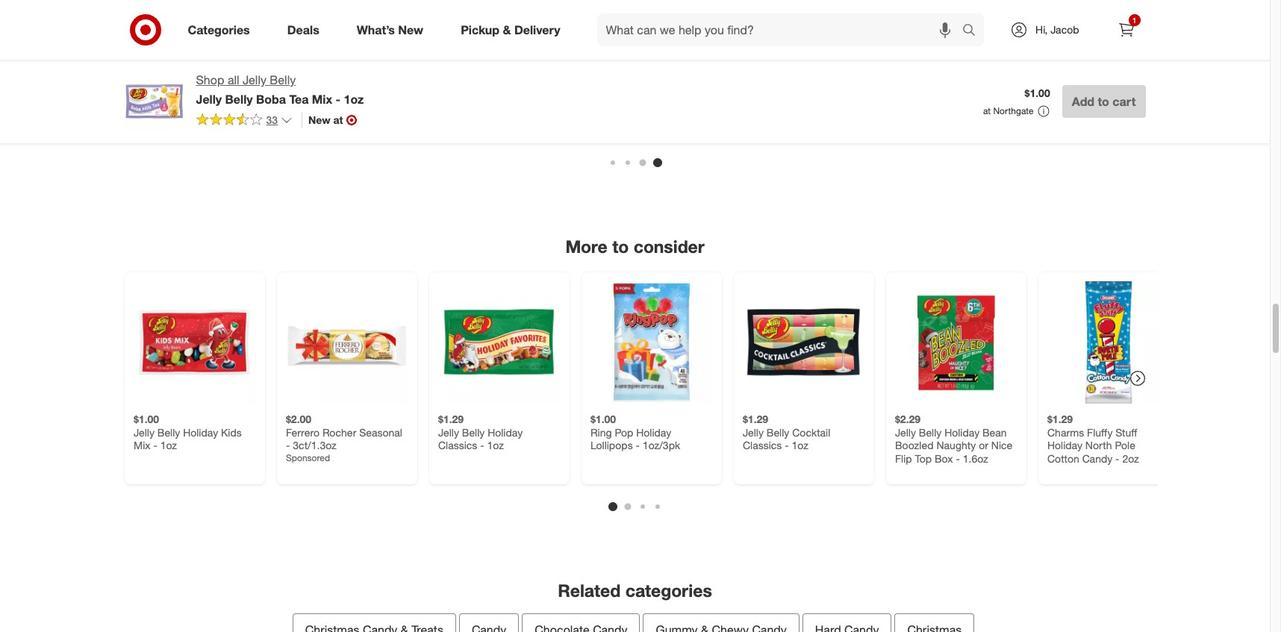 Task type: vqa. For each thing, say whether or not it's contained in the screenshot.


Task type: describe. For each thing, give the bounding box(es) containing it.
1oz inside $1.29 jelly belly cocktail classics - 1oz
[[792, 439, 809, 452]]

jelly for $1.29 jelly belly holiday classics - 1oz
[[438, 426, 459, 439]]

add to cart button for the peeps holiday vanilla crème pop - 1.38oz/4ct link
[[256, 108, 317, 132]]

to right more
[[613, 236, 629, 257]]

jelly for $1.29 jelly belly cocktail classics - 1oz
[[743, 426, 764, 439]]

deals
[[287, 22, 320, 37]]

all
[[228, 72, 239, 87]]

jelly belly holiday kids mix - 1oz image
[[133, 282, 256, 404]]

$1.00 for $1.00 ring pop holiday lollipops - 1oz/3pk
[[591, 413, 616, 426]]

mike
[[103, 71, 126, 84]]

airheads holiday candy canes - 5.3oz/12ct link
[[408, 0, 531, 86]]

laffy
[[1018, 60, 1041, 72]]

1 horizontal spatial at
[[984, 105, 991, 117]]

to for the peeps holiday vanilla crème pop - 1.38oz/4ct link
[[282, 114, 291, 125]]

peeps holiday vanilla crème pop - 1.38oz/4ct link
[[256, 0, 378, 86]]

nice
[[992, 439, 1013, 452]]

fluffy
[[1087, 426, 1113, 439]]

box
[[935, 452, 953, 465]]

deals link
[[275, 13, 338, 46]]

bears inside haribo goldbears holiday mini gummy bears - 9.5oz
[[775, 73, 802, 85]]

holiday inside peeps holiday vanilla crème pop - 1.38oz/4ct
[[288, 60, 323, 72]]

add to cart button for mike n ike holiday filled holiday candy cane - 3oz link
[[103, 108, 165, 132]]

related
[[558, 581, 621, 602]]

ring pop holiday lollipops - 1oz/3pk image
[[591, 282, 713, 404]]

- inside haribo goldbears holiday mini gummy bears - 9.5oz
[[805, 73, 809, 85]]

consider
[[634, 236, 705, 257]]

candy inside mike n ike holiday filled holiday candy cane - 3oz
[[141, 84, 172, 97]]

holiday inside $1.29 charms fluffy stuff holiday north pole cotton candy - 2oz
[[1048, 439, 1083, 452]]

what's new link
[[344, 13, 442, 46]]

crème
[[256, 73, 287, 85]]

mike n ike holiday filled holiday candy cane - 3oz image
[[103, 0, 226, 38]]

flip
[[895, 452, 912, 465]]

more
[[566, 236, 608, 257]]

$1.29 jelly belly cocktail classics - 1oz
[[743, 413, 831, 452]]

jelly for $1.00 jelly belly holiday kids mix - 1oz
[[133, 426, 154, 439]]

5.3oz/12ct
[[448, 73, 497, 85]]

naughty
[[937, 439, 976, 452]]

add down laffy taffy banana tub - 49.3oz/145ct
[[1073, 94, 1095, 109]]

hi, jacob
[[1036, 23, 1080, 36]]

9.5oz
[[713, 86, 738, 99]]

candy inside $1.29 charms fluffy stuff holiday north pole cotton candy - 2oz
[[1083, 452, 1113, 465]]

classics for jelly belly holiday classics - 1oz
[[438, 439, 477, 452]]

bean
[[983, 426, 1007, 439]]

at northgate
[[984, 105, 1034, 117]]

holiday inside '$1.00 ring pop holiday lollipops - 1oz/3pk'
[[636, 426, 671, 439]]

holiday inside haribo goldbears holiday mini gummy bears - 9.5oz
[[799, 60, 834, 72]]

ike
[[139, 71, 153, 84]]

$1.00 ring pop holiday lollipops - 1oz/3pk
[[591, 413, 680, 452]]

&
[[503, 22, 511, 37]]

- inside shop all jelly belly jelly belly boba tea mix - 1oz
[[336, 92, 341, 107]]

1.6oz
[[963, 452, 989, 465]]

ring
[[591, 426, 612, 439]]

jelly belly holiday bean boozled naughty or nice flip top box - 1.6oz image
[[895, 282, 1018, 404]]

cane inside mike n ike holiday filled holiday candy cane - 3oz
[[175, 84, 199, 97]]

image of jelly belly boba tea mix - 1oz image
[[124, 72, 184, 131]]

categories link
[[175, 13, 269, 46]]

$1.29 for $1.29 jelly belly cocktail classics - 1oz
[[743, 413, 768, 426]]

more to consider
[[566, 236, 705, 257]]

mix inside the $1.00 jelly belly holiday kids mix - 1oz
[[133, 439, 150, 452]]

add to cart for the peeps holiday vanilla crème pop - 1.38oz/4ct link's add to cart button
[[263, 114, 311, 125]]

add to cart button for laffy taffy banana tub - 49.3oz/145ct link
[[1018, 108, 1079, 132]]

gummy inside haribo goldbears holiday mini gummy bears - 9.5oz
[[736, 73, 772, 85]]

- inside mike n ike holiday filled holiday candy cane - 3oz
[[202, 84, 206, 97]]

holiday inside the $1.29 jelly belly holiday classics - 1oz
[[488, 426, 523, 439]]

33 link
[[196, 113, 293, 130]]

nerds gummy clusters candy - 6ct image
[[865, 0, 988, 38]]

seasonal
[[359, 426, 402, 439]]

belly for $1.29 jelly belly holiday classics - 1oz
[[462, 426, 485, 439]]

airheads holiday candy canes - 5.3oz/12ct
[[408, 60, 521, 85]]

delivery
[[515, 22, 561, 37]]

$1.29 for $1.29 charms fluffy stuff holiday north pole cotton candy - 2oz
[[1048, 413, 1073, 426]]

pop inside peeps holiday vanilla crème pop - 1.38oz/4ct
[[290, 73, 309, 85]]

northgate
[[994, 105, 1034, 117]]

jacob
[[1051, 23, 1080, 36]]

- inside peeps holiday vanilla crème pop - 1.38oz/4ct
[[312, 73, 316, 85]]

charms
[[1048, 426, 1085, 439]]

$1.00 for $1.00 jelly belly holiday kids mix - 1oz
[[133, 413, 159, 426]]

tub
[[1107, 60, 1123, 72]]

laffy taffy banana tub - 49.3oz/145ct link
[[1018, 0, 1140, 86]]

add for laffy taffy banana tub - 49.3oz/145ct link
[[1025, 114, 1042, 125]]

mike n ike holiday filled holiday candy cane - 3oz link
[[103, 0, 226, 97]]

6ct
[[906, 73, 920, 85]]

holiday inside $2.29 jelly belly holiday bean boozled naughty or nice flip top box - 1.6oz
[[945, 426, 980, 439]]

boba
[[256, 92, 286, 107]]

pickup & delivery link
[[448, 13, 579, 46]]

categories
[[188, 22, 250, 37]]

nerds gummy clusters candy - 6ct
[[865, 60, 975, 85]]

- inside $1.29 jelly belly cocktail classics - 1oz
[[785, 439, 789, 452]]

haribo goldbears holiday mini gummy bears - 9.5oz image
[[713, 0, 836, 38]]

1oz inside the $1.00 jelly belly holiday kids mix - 1oz
[[160, 439, 177, 452]]

3ct/1.3oz
[[293, 439, 336, 452]]

cart down tub
[[1113, 94, 1137, 109]]

cocktail
[[792, 426, 831, 439]]

airheads holiday candy canes - 5.3oz/12ct image
[[408, 0, 531, 38]]

- inside "$2.00 ferrero rocher seasonal - 3ct/1.3oz sponsored"
[[286, 439, 290, 452]]

airheads
[[408, 60, 450, 72]]

nerds
[[865, 60, 894, 72]]

pop inside '$1.00 ring pop holiday lollipops - 1oz/3pk'
[[615, 426, 633, 439]]

- inside laffy taffy banana tub - 49.3oz/145ct
[[1126, 60, 1130, 72]]

new at
[[309, 113, 343, 126]]

1oz inside the $1.29 jelly belly holiday classics - 1oz
[[487, 439, 504, 452]]

cotton
[[1048, 452, 1080, 465]]

pickup & delivery
[[461, 22, 561, 37]]

lollipops
[[591, 439, 633, 452]]

add for the peeps holiday vanilla crème pop - 1.38oz/4ct link
[[263, 114, 280, 125]]

shop all jelly belly jelly belly boba tea mix - 1oz
[[196, 72, 364, 107]]

canes
[[408, 73, 438, 85]]

cart for laffy taffy banana tub - 49.3oz/145ct link
[[1055, 114, 1073, 125]]

1
[[1133, 16, 1137, 25]]

nerds gummy clusters candy - 6ct link
[[865, 0, 988, 86]]

$1.29 jelly belly holiday classics - 1oz
[[438, 413, 523, 452]]

boozled
[[895, 439, 934, 452]]

add to cart for add to cart button under tub
[[1073, 94, 1137, 109]]

candy inside haribo goldbears holiday candy cane gummy bears - 4oz
[[561, 73, 591, 85]]

belly for $1.29 jelly belly cocktail classics - 1oz
[[767, 426, 790, 439]]

cart for the peeps holiday vanilla crème pop - 1.38oz/4ct link
[[293, 114, 311, 125]]

4oz
[[598, 86, 614, 99]]

rocher
[[322, 426, 356, 439]]

$1.29 charms fluffy stuff holiday north pole cotton candy - 2oz
[[1048, 413, 1139, 465]]

tea
[[289, 92, 309, 107]]

49.3oz/145ct
[[1018, 73, 1079, 85]]

banana
[[1068, 60, 1104, 72]]

filled
[[194, 71, 218, 84]]

- inside 'airheads holiday candy canes - 5.3oz/12ct'
[[441, 73, 445, 85]]



Task type: locate. For each thing, give the bounding box(es) containing it.
pickup
[[461, 22, 500, 37]]

candy down the delivery at top left
[[561, 73, 591, 85]]

$1.29 inside $1.29 charms fluffy stuff holiday north pole cotton candy - 2oz
[[1048, 413, 1073, 426]]

1 horizontal spatial goldbears
[[747, 60, 796, 72]]

add
[[1073, 94, 1095, 109], [110, 114, 127, 125], [263, 114, 280, 125], [1025, 114, 1042, 125]]

What can we help you find? suggestions appear below search field
[[597, 13, 967, 46]]

1 vertical spatial new
[[309, 113, 331, 126]]

belly inside $2.29 jelly belly holiday bean boozled naughty or nice flip top box - 1.6oz
[[919, 426, 942, 439]]

1 horizontal spatial $1.29
[[743, 413, 768, 426]]

gummy inside haribo goldbears holiday candy cane gummy bears - 4oz
[[621, 73, 658, 85]]

0 horizontal spatial bears
[[561, 86, 588, 99]]

haribo for mini
[[713, 60, 745, 72]]

classics for jelly belly cocktail classics - 1oz
[[743, 439, 782, 452]]

2 horizontal spatial gummy
[[897, 60, 933, 72]]

haribo inside haribo goldbears holiday mini gummy bears - 9.5oz
[[713, 60, 745, 72]]

1oz inside shop all jelly belly jelly belly boba tea mix - 1oz
[[344, 92, 364, 107]]

1.38oz/4ct
[[319, 73, 368, 85]]

add down mike at top left
[[110, 114, 127, 125]]

pop up lollipops
[[615, 426, 633, 439]]

peeps
[[256, 60, 285, 72]]

candy down the north at the bottom right of page
[[1083, 452, 1113, 465]]

add to cart down the n
[[110, 114, 158, 125]]

at left northgate
[[984, 105, 991, 117]]

$1.29 inside $1.29 jelly belly cocktail classics - 1oz
[[743, 413, 768, 426]]

cart
[[1113, 94, 1137, 109], [141, 114, 158, 125], [293, 114, 311, 125], [1055, 114, 1073, 125]]

belly inside the $1.00 jelly belly holiday kids mix - 1oz
[[157, 426, 180, 439]]

jelly inside $2.29 jelly belly holiday bean boozled naughty or nice flip top box - 1.6oz
[[895, 426, 916, 439]]

search button
[[956, 13, 992, 49]]

haribo
[[561, 60, 592, 72], [713, 60, 745, 72]]

jelly inside $1.29 jelly belly cocktail classics - 1oz
[[743, 426, 764, 439]]

categories
[[626, 581, 713, 602]]

add to cart down 49.3oz/145ct
[[1025, 114, 1073, 125]]

cart down 49.3oz/145ct
[[1055, 114, 1073, 125]]

gummy up 6ct
[[897, 60, 933, 72]]

to for laffy taffy banana tub - 49.3oz/145ct link
[[1044, 114, 1053, 125]]

1 horizontal spatial cane
[[594, 73, 618, 85]]

add down boba at the top left of the page
[[263, 114, 280, 125]]

1 horizontal spatial new
[[398, 22, 424, 37]]

add to cart for mike n ike holiday filled holiday candy cane - 3oz link add to cart button
[[110, 114, 158, 125]]

33
[[266, 113, 278, 126]]

shop
[[196, 72, 224, 87]]

mix inside shop all jelly belly jelly belly boba tea mix - 1oz
[[312, 92, 333, 107]]

$2.29
[[895, 413, 921, 426]]

gummy inside nerds gummy clusters candy - 6ct
[[897, 60, 933, 72]]

jelly belly holiday classics - 1oz image
[[438, 282, 561, 404]]

1 horizontal spatial $1.00
[[591, 413, 616, 426]]

1 horizontal spatial gummy
[[736, 73, 772, 85]]

holiday inside the $1.00 jelly belly holiday kids mix - 1oz
[[183, 426, 218, 439]]

haribo goldbears holiday candy cane gummy bears - 4oz link
[[561, 0, 683, 99]]

1 horizontal spatial pop
[[615, 426, 633, 439]]

new inside what's new link
[[398, 22, 424, 37]]

new down 'tea' on the left of page
[[309, 113, 331, 126]]

bears inside haribo goldbears holiday candy cane gummy bears - 4oz
[[561, 86, 588, 99]]

0 horizontal spatial haribo
[[561, 60, 592, 72]]

new
[[398, 22, 424, 37], [309, 113, 331, 126]]

mini
[[713, 73, 733, 85]]

pop
[[290, 73, 309, 85], [615, 426, 633, 439]]

0 horizontal spatial mix
[[133, 439, 150, 452]]

gummy
[[897, 60, 933, 72], [621, 73, 658, 85], [736, 73, 772, 85]]

0 horizontal spatial $1.29
[[438, 413, 464, 426]]

2 haribo from the left
[[713, 60, 745, 72]]

kids
[[221, 426, 242, 439]]

- inside $2.29 jelly belly holiday bean boozled naughty or nice flip top box - 1.6oz
[[956, 452, 960, 465]]

laffy taffy banana tub - 49.3oz/145ct image
[[1018, 0, 1140, 38]]

new right what's
[[398, 22, 424, 37]]

cart down 'tea' on the left of page
[[293, 114, 311, 125]]

cart down mike n ike holiday filled holiday candy cane - 3oz
[[141, 114, 158, 125]]

- inside the $1.00 jelly belly holiday kids mix - 1oz
[[153, 439, 157, 452]]

search
[[956, 24, 992, 39]]

$1.00 inside '$1.00 ring pop holiday lollipops - 1oz/3pk'
[[591, 413, 616, 426]]

1 vertical spatial pop
[[615, 426, 633, 439]]

0 vertical spatial mix
[[312, 92, 333, 107]]

add to cart button down 'tea' on the left of page
[[256, 108, 317, 132]]

candy up 5.3oz/12ct
[[490, 60, 521, 72]]

bears down the what can we help you find? suggestions appear below search field
[[775, 73, 802, 85]]

classics inside $1.29 jelly belly cocktail classics - 1oz
[[743, 439, 782, 452]]

peeps holiday vanilla crème pop - 1.38oz/4ct image
[[256, 0, 378, 38]]

n
[[129, 71, 136, 84]]

0 horizontal spatial pop
[[290, 73, 309, 85]]

pop up 'tea' on the left of page
[[290, 73, 309, 85]]

haribo goldbears holiday candy cane gummy bears - 4oz
[[561, 60, 682, 99]]

haribo goldbears holiday mini gummy bears - 9.5oz link
[[713, 0, 836, 99]]

add for mike n ike holiday filled holiday candy cane - 3oz link
[[110, 114, 127, 125]]

to
[[1099, 94, 1110, 109], [130, 114, 138, 125], [282, 114, 291, 125], [1044, 114, 1053, 125], [613, 236, 629, 257]]

belly for $2.29 jelly belly holiday bean boozled naughty or nice flip top box - 1.6oz
[[919, 426, 942, 439]]

0 horizontal spatial gummy
[[621, 73, 658, 85]]

haribo up mini
[[713, 60, 745, 72]]

candy inside nerds gummy clusters candy - 6ct
[[865, 73, 896, 85]]

$2.29 jelly belly holiday bean boozled naughty or nice flip top box - 1.6oz
[[895, 413, 1013, 465]]

to down the n
[[130, 114, 138, 125]]

clusters
[[936, 60, 975, 72]]

- inside haribo goldbears holiday candy cane gummy bears - 4oz
[[591, 86, 595, 99]]

2 $1.29 from the left
[[743, 413, 768, 426]]

goldbears inside haribo goldbears holiday candy cane gummy bears - 4oz
[[595, 60, 644, 72]]

jelly inside the $1.00 jelly belly holiday kids mix - 1oz
[[133, 426, 154, 439]]

mike n ike holiday filled holiday candy cane - 3oz
[[103, 71, 226, 97]]

goldbears inside haribo goldbears holiday mini gummy bears - 9.5oz
[[747, 60, 796, 72]]

0 vertical spatial new
[[398, 22, 424, 37]]

charms fluffy stuff holiday north pole cotton candy - 2oz image
[[1048, 282, 1170, 404]]

3oz
[[209, 84, 226, 97]]

haribo for candy
[[561, 60, 592, 72]]

0 horizontal spatial $1.00
[[133, 413, 159, 426]]

holiday inside haribo goldbears holiday candy cane gummy bears - 4oz
[[647, 60, 682, 72]]

$1.00 for $1.00
[[1025, 87, 1051, 99]]

candy
[[490, 60, 521, 72], [561, 73, 591, 85], [865, 73, 896, 85], [141, 84, 172, 97], [1083, 452, 1113, 465]]

at
[[984, 105, 991, 117], [334, 113, 343, 126]]

1 haribo from the left
[[561, 60, 592, 72]]

candy inside 'airheads holiday candy canes - 5.3oz/12ct'
[[490, 60, 521, 72]]

1 link
[[1111, 13, 1143, 46]]

belly
[[270, 72, 296, 87], [225, 92, 253, 107], [157, 426, 180, 439], [462, 426, 485, 439], [767, 426, 790, 439], [919, 426, 942, 439]]

2 horizontal spatial $1.00
[[1025, 87, 1051, 99]]

1oz/3pk
[[643, 439, 680, 452]]

candy down ike at the top left
[[141, 84, 172, 97]]

add to cart for add to cart button associated with laffy taffy banana tub - 49.3oz/145ct link
[[1025, 114, 1073, 125]]

what's
[[357, 22, 395, 37]]

cane up the 4oz
[[594, 73, 618, 85]]

1 $1.29 from the left
[[438, 413, 464, 426]]

- inside the $1.29 jelly belly holiday classics - 1oz
[[480, 439, 484, 452]]

holiday inside 'airheads holiday candy canes - 5.3oz/12ct'
[[452, 60, 488, 72]]

2 classics from the left
[[743, 439, 782, 452]]

$1.29 for $1.29 jelly belly holiday classics - 1oz
[[438, 413, 464, 426]]

1 vertical spatial mix
[[133, 439, 150, 452]]

goldbears for gummy
[[747, 60, 796, 72]]

vanilla
[[326, 60, 356, 72]]

2 horizontal spatial $1.29
[[1048, 413, 1073, 426]]

haribo goldbears holiday candy cane gummy bears - 4oz image
[[561, 0, 683, 38]]

-
[[1126, 60, 1130, 72], [312, 73, 316, 85], [441, 73, 445, 85], [805, 73, 809, 85], [899, 73, 903, 85], [202, 84, 206, 97], [591, 86, 595, 99], [336, 92, 341, 107], [153, 439, 157, 452], [286, 439, 290, 452], [480, 439, 484, 452], [636, 439, 640, 452], [785, 439, 789, 452], [956, 452, 960, 465], [1116, 452, 1120, 465]]

goldbears up the 4oz
[[595, 60, 644, 72]]

- inside nerds gummy clusters candy - 6ct
[[899, 73, 903, 85]]

cart for mike n ike holiday filled holiday candy cane - 3oz link
[[141, 114, 158, 125]]

add to cart down 'tea' on the left of page
[[263, 114, 311, 125]]

cane down filled
[[175, 84, 199, 97]]

add to cart button down the n
[[103, 108, 165, 132]]

taffy
[[1044, 60, 1065, 72]]

cane inside haribo goldbears holiday candy cane gummy bears - 4oz
[[594, 73, 618, 85]]

jelly belly cocktail classics - 1oz image
[[743, 282, 865, 404]]

goldbears down the what can we help you find? suggestions appear below search field
[[747, 60, 796, 72]]

haribo goldbears holiday mini gummy bears - 9.5oz
[[713, 60, 834, 99]]

belly inside $1.29 jelly belly cocktail classics - 1oz
[[767, 426, 790, 439]]

0 horizontal spatial classics
[[438, 439, 477, 452]]

add to cart button down 49.3oz/145ct
[[1018, 108, 1079, 132]]

1 horizontal spatial mix
[[312, 92, 333, 107]]

candy down the nerds on the right top of page
[[865, 73, 896, 85]]

jelly for $2.29 jelly belly holiday bean boozled naughty or nice flip top box - 1.6oz
[[895, 426, 916, 439]]

1 horizontal spatial classics
[[743, 439, 782, 452]]

add to cart button
[[1063, 85, 1146, 118], [103, 108, 165, 132], [256, 108, 317, 132], [1018, 108, 1079, 132]]

at down 1.38oz/4ct
[[334, 113, 343, 126]]

what's new
[[357, 22, 424, 37]]

1 goldbears from the left
[[595, 60, 644, 72]]

$2.00 ferrero rocher seasonal - 3ct/1.3oz sponsored
[[286, 413, 402, 464]]

peeps holiday vanilla crème pop - 1.38oz/4ct
[[256, 60, 368, 85]]

goldbears
[[595, 60, 644, 72], [747, 60, 796, 72]]

$1.29
[[438, 413, 464, 426], [743, 413, 768, 426], [1048, 413, 1073, 426]]

pole
[[1115, 439, 1136, 452]]

ferrero rocher seasonal - 3ct/1.3oz image
[[286, 282, 408, 404]]

add down 49.3oz/145ct
[[1025, 114, 1042, 125]]

mix
[[312, 92, 333, 107], [133, 439, 150, 452]]

add to cart button down tub
[[1063, 85, 1146, 118]]

laffy taffy banana tub - 49.3oz/145ct
[[1018, 60, 1130, 85]]

belly inside the $1.29 jelly belly holiday classics - 1oz
[[462, 426, 485, 439]]

1 classics from the left
[[438, 439, 477, 452]]

to down tub
[[1099, 94, 1110, 109]]

belly for $1.00 jelly belly holiday kids mix - 1oz
[[157, 426, 180, 439]]

3 $1.29 from the left
[[1048, 413, 1073, 426]]

to right northgate
[[1044, 114, 1053, 125]]

2 goldbears from the left
[[747, 60, 796, 72]]

$1.00 inside the $1.00 jelly belly holiday kids mix - 1oz
[[133, 413, 159, 426]]

bears left the 4oz
[[561, 86, 588, 99]]

2oz
[[1123, 452, 1139, 465]]

$1.00
[[1025, 87, 1051, 99], [133, 413, 159, 426], [591, 413, 616, 426]]

add to cart down tub
[[1073, 94, 1137, 109]]

haribo down the delivery at top left
[[561, 60, 592, 72]]

$2.00
[[286, 413, 311, 426]]

stuff
[[1116, 426, 1138, 439]]

to right 33
[[282, 114, 291, 125]]

related categories
[[558, 581, 713, 602]]

- inside $1.29 charms fluffy stuff holiday north pole cotton candy - 2oz
[[1116, 452, 1120, 465]]

$1.29 inside the $1.29 jelly belly holiday classics - 1oz
[[438, 413, 464, 426]]

classics inside the $1.29 jelly belly holiday classics - 1oz
[[438, 439, 477, 452]]

0 horizontal spatial cane
[[175, 84, 199, 97]]

to for mike n ike holiday filled holiday candy cane - 3oz link
[[130, 114, 138, 125]]

goldbears for cane
[[595, 60, 644, 72]]

0 horizontal spatial goldbears
[[595, 60, 644, 72]]

north
[[1086, 439, 1112, 452]]

1 horizontal spatial haribo
[[713, 60, 745, 72]]

- inside '$1.00 ring pop holiday lollipops - 1oz/3pk'
[[636, 439, 640, 452]]

add to cart
[[1073, 94, 1137, 109], [110, 114, 158, 125], [263, 114, 311, 125], [1025, 114, 1073, 125]]

hi,
[[1036, 23, 1048, 36]]

jelly inside the $1.29 jelly belly holiday classics - 1oz
[[438, 426, 459, 439]]

gummy up 9.5oz
[[736, 73, 772, 85]]

gummy down the haribo goldbears holiday candy cane gummy bears - 4oz image
[[621, 73, 658, 85]]

$1.00 jelly belly holiday kids mix - 1oz
[[133, 413, 242, 452]]

top
[[915, 452, 932, 465]]

haribo inside haribo goldbears holiday candy cane gummy bears - 4oz
[[561, 60, 592, 72]]

1 horizontal spatial bears
[[775, 73, 802, 85]]

0 horizontal spatial at
[[334, 113, 343, 126]]

or
[[979, 439, 989, 452]]

0 vertical spatial pop
[[290, 73, 309, 85]]

0 horizontal spatial new
[[309, 113, 331, 126]]



